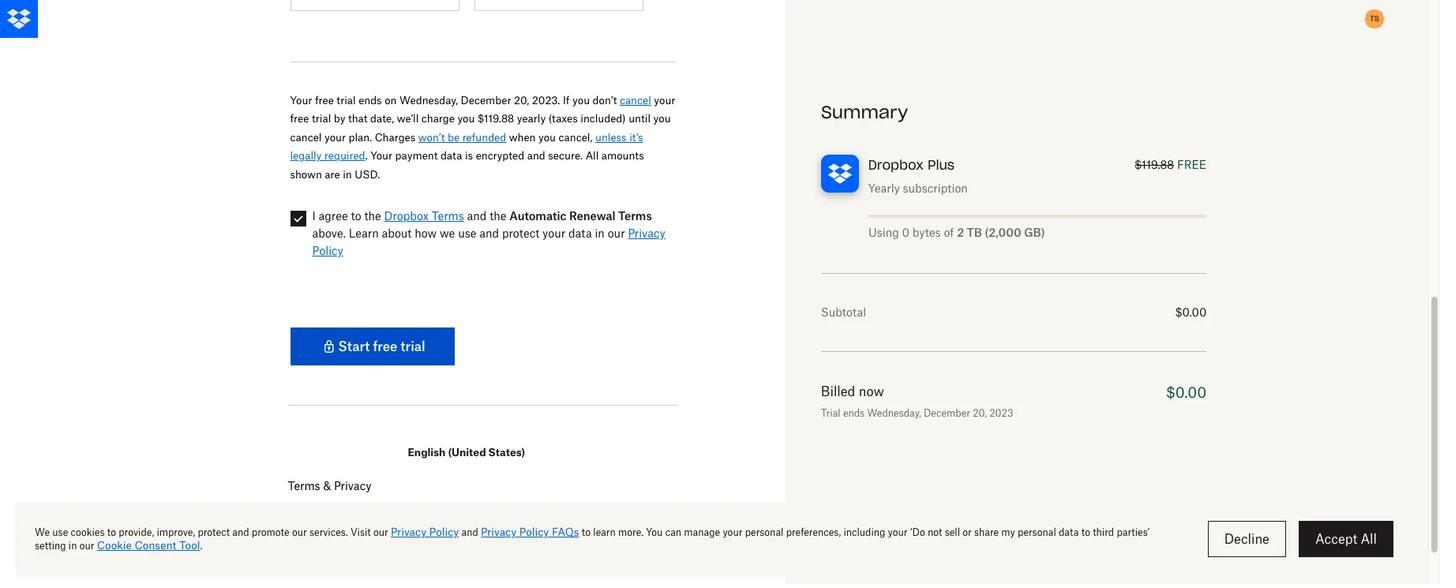 Task type: vqa. For each thing, say whether or not it's contained in the screenshot.
clipboard image to the top
no



Task type: describe. For each thing, give the bounding box(es) containing it.
start
[[338, 339, 370, 355]]

subscription
[[903, 182, 968, 195]]

are
[[325, 168, 340, 181]]

0 vertical spatial your
[[290, 94, 312, 107]]

our
[[608, 227, 625, 240]]

unless it's legally required
[[290, 131, 643, 162]]

encrypted
[[476, 149, 525, 162]]

unless it's legally required link
[[290, 131, 643, 162]]

i agree to the dropbox terms and the automatic renewal terms above. learn about how we use and protect your data in our
[[312, 209, 652, 240]]

policy
[[312, 244, 343, 257]]

plus
[[928, 157, 955, 173]]

i
[[312, 209, 316, 223]]

your free trial by that date, we'll charge you $119.88 yearly (taxes included) until you cancel your plan. charges
[[290, 94, 676, 144]]

1 vertical spatial $0.00
[[1167, 384, 1207, 401]]

billed
[[821, 384, 856, 400]]

dropbox terms link
[[384, 209, 464, 223]]

terms & privacy link
[[288, 475, 372, 498]]

on
[[385, 94, 397, 107]]

ends for now
[[844, 408, 865, 419]]

bytes
[[913, 226, 941, 239]]

cancel inside your free trial by that date, we'll charge you $119.88 yearly (taxes included) until you cancel your plan. charges
[[290, 131, 322, 144]]

when
[[509, 131, 536, 144]]

wednesday, inside billed now trial ends wednesday, december 20, 2023
[[868, 408, 922, 419]]

if
[[563, 94, 570, 107]]

shown
[[290, 168, 322, 181]]

in inside . your payment data is encrypted and secure. all amounts shown are in usd.
[[343, 168, 352, 181]]

cancel,
[[559, 131, 593, 144]]

included)
[[581, 112, 626, 125]]

2 the from the left
[[490, 209, 507, 223]]

2
[[957, 226, 964, 239]]

free for start free trial
[[373, 339, 398, 355]]

refunded
[[463, 131, 506, 144]]

$119.88 inside your free trial by that date, we'll charge you $119.88 yearly (taxes included) until you cancel your plan. charges
[[478, 112, 514, 125]]

$119.88 free
[[1135, 158, 1207, 171]]

1 vertical spatial your
[[325, 131, 346, 144]]

privacy policy
[[312, 227, 666, 257]]

.
[[365, 149, 368, 162]]

trial for your free trial ends on wednesday, december 20, 2023. if you don't cancel
[[337, 94, 356, 107]]

you right until
[[654, 112, 671, 125]]

2 vertical spatial and
[[480, 227, 499, 240]]

privacy policy link
[[312, 227, 666, 257]]

terms & privacy
[[288, 480, 372, 493]]

now
[[859, 384, 885, 400]]

english
[[408, 448, 446, 458]]

secure.
[[548, 149, 583, 162]]

2 horizontal spatial terms
[[618, 209, 652, 223]]

. your payment data is encrypted and secure. all amounts shown are in usd.
[[290, 149, 644, 181]]

gb)
[[1025, 226, 1045, 239]]

we'll
[[397, 112, 419, 125]]

trial for your free trial by that date, we'll charge you $119.88 yearly (taxes included) until you cancel your plan. charges
[[312, 112, 331, 125]]

using 0 bytes of 2 tb (2,000 gb)
[[869, 226, 1045, 239]]

data inside . your payment data is encrypted and secure. all amounts shown are in usd.
[[441, 149, 462, 162]]

summary
[[821, 101, 909, 123]]

$119.88 inside summary list
[[1135, 158, 1175, 171]]

december inside billed now trial ends wednesday, december 20, 2023
[[924, 408, 971, 419]]

protect
[[502, 227, 540, 240]]

your free trial ends on wednesday, december 20, 2023. if you don't cancel
[[290, 94, 651, 107]]

about
[[382, 227, 412, 240]]

using
[[869, 226, 899, 239]]

Billing ZIP text field
[[474, 0, 644, 11]]

renewal
[[569, 209, 616, 223]]

dropbox plus
[[869, 157, 955, 173]]

of
[[944, 226, 954, 239]]

use
[[458, 227, 477, 240]]

unless
[[595, 131, 627, 144]]

2023
[[990, 408, 1014, 419]]

you up won't be refunded link at top
[[458, 112, 475, 125]]

&
[[323, 480, 331, 493]]

amounts
[[602, 149, 644, 162]]

billed now trial ends wednesday, december 20, 2023
[[821, 384, 1014, 419]]

by
[[334, 112, 346, 125]]

dropbox inside summary list
[[869, 157, 924, 173]]



Task type: locate. For each thing, give the bounding box(es) containing it.
0 horizontal spatial ends
[[359, 94, 382, 107]]

1 horizontal spatial data
[[569, 227, 592, 240]]

trial
[[821, 408, 841, 419]]

0 horizontal spatial wednesday,
[[400, 94, 458, 107]]

in right are
[[343, 168, 352, 181]]

english (united states) button
[[403, 445, 530, 460]]

1 vertical spatial wednesday,
[[868, 408, 922, 419]]

ends for free
[[359, 94, 382, 107]]

all
[[586, 149, 599, 162]]

won't be refunded when you cancel,
[[418, 131, 595, 144]]

december up refunded
[[461, 94, 511, 107]]

we
[[440, 227, 455, 240]]

your
[[290, 94, 312, 107], [371, 149, 393, 162]]

december
[[461, 94, 511, 107], [924, 408, 971, 419]]

1 vertical spatial privacy
[[334, 480, 372, 493]]

and right use
[[480, 227, 499, 240]]

1 horizontal spatial cancel
[[620, 94, 651, 107]]

$119.88
[[478, 112, 514, 125], [1135, 158, 1175, 171]]

1 horizontal spatial 20,
[[973, 408, 987, 419]]

your inside i agree to the dropbox terms and the automatic renewal terms above. learn about how we use and protect your data in our
[[543, 227, 566, 240]]

0 horizontal spatial trial
[[312, 112, 331, 125]]

free for your free trial by that date, we'll charge you $119.88 yearly (taxes included) until you cancel your plan. charges
[[290, 112, 309, 125]]

0 horizontal spatial your
[[290, 94, 312, 107]]

you
[[573, 94, 590, 107], [458, 112, 475, 125], [654, 112, 671, 125], [539, 131, 556, 144]]

2 horizontal spatial free
[[373, 339, 398, 355]]

is
[[465, 149, 473, 162]]

free inside your free trial by that date, we'll charge you $119.88 yearly (taxes included) until you cancel your plan. charges
[[290, 112, 309, 125]]

won't
[[418, 131, 445, 144]]

english (united states)
[[408, 448, 525, 458]]

cancel up legally
[[290, 131, 322, 144]]

1 vertical spatial 20,
[[973, 408, 987, 419]]

20, inside billed now trial ends wednesday, december 20, 2023
[[973, 408, 987, 419]]

0 vertical spatial data
[[441, 149, 462, 162]]

$119.88 up the won't be refunded when you cancel,
[[478, 112, 514, 125]]

free inside button
[[373, 339, 398, 355]]

won't be refunded link
[[418, 131, 506, 144]]

20, up yearly
[[514, 94, 529, 107]]

above.
[[312, 227, 346, 240]]

1 horizontal spatial $119.88
[[1135, 158, 1175, 171]]

trial up by
[[337, 94, 356, 107]]

you right if
[[573, 94, 590, 107]]

and down when
[[527, 149, 546, 162]]

free up by
[[315, 94, 334, 107]]

data inside i agree to the dropbox terms and the automatic renewal terms above. learn about how we use and protect your data in our
[[569, 227, 592, 240]]

cancel
[[620, 94, 651, 107], [290, 131, 322, 144]]

0 vertical spatial december
[[461, 94, 511, 107]]

trial for start free trial
[[401, 339, 425, 355]]

charges
[[375, 131, 416, 144]]

ends left on
[[359, 94, 382, 107]]

1 vertical spatial free
[[290, 112, 309, 125]]

in
[[343, 168, 352, 181], [595, 227, 605, 240]]

cancel up until
[[620, 94, 651, 107]]

plan.
[[349, 131, 372, 144]]

usd.
[[355, 168, 380, 181]]

1 horizontal spatial dropbox
[[869, 157, 924, 173]]

summary list
[[821, 101, 1207, 422]]

1 horizontal spatial trial
[[337, 94, 356, 107]]

0 horizontal spatial free
[[290, 112, 309, 125]]

how
[[415, 227, 437, 240]]

0 vertical spatial wednesday,
[[400, 94, 458, 107]]

be
[[448, 131, 460, 144]]

0 horizontal spatial the
[[364, 209, 381, 223]]

in inside i agree to the dropbox terms and the automatic renewal terms above. learn about how we use and protect your data in our
[[595, 227, 605, 240]]

in left our
[[595, 227, 605, 240]]

0
[[902, 226, 910, 239]]

trial right start
[[401, 339, 425, 355]]

the
[[364, 209, 381, 223], [490, 209, 507, 223]]

wednesday, down now
[[868, 408, 922, 419]]

dropbox up about
[[384, 209, 429, 223]]

and up use
[[467, 209, 487, 223]]

your right cancel link
[[654, 94, 676, 107]]

1 vertical spatial trial
[[312, 112, 331, 125]]

the right to on the left of the page
[[364, 209, 381, 223]]

learn
[[349, 227, 379, 240]]

trial inside start free trial button
[[401, 339, 425, 355]]

wednesday,
[[400, 94, 458, 107], [868, 408, 922, 419]]

your inside . your payment data is encrypted and secure. all amounts shown are in usd.
[[371, 149, 393, 162]]

ts button
[[1362, 6, 1388, 32]]

0 vertical spatial and
[[527, 149, 546, 162]]

legally
[[290, 149, 322, 162]]

and for secure.
[[527, 149, 546, 162]]

0 vertical spatial 20,
[[514, 94, 529, 107]]

terms up our
[[618, 209, 652, 223]]

$0.00
[[1176, 306, 1207, 319], [1167, 384, 1207, 401]]

0 vertical spatial cancel
[[620, 94, 651, 107]]

1 horizontal spatial your
[[543, 227, 566, 240]]

agree
[[319, 209, 348, 223]]

ts
[[1370, 13, 1380, 24]]

1 vertical spatial ends
[[844, 408, 865, 419]]

0 horizontal spatial cancel
[[290, 131, 322, 144]]

0 horizontal spatial data
[[441, 149, 462, 162]]

dropbox inside i agree to the dropbox terms and the automatic renewal terms above. learn about how we use and protect your data in our
[[384, 209, 429, 223]]

yearly
[[869, 182, 900, 195]]

terms left the & in the left of the page
[[288, 480, 320, 493]]

1 horizontal spatial terms
[[432, 209, 464, 223]]

payment
[[395, 149, 438, 162]]

1 horizontal spatial free
[[315, 94, 334, 107]]

0 vertical spatial privacy
[[628, 227, 666, 240]]

privacy
[[628, 227, 666, 240], [334, 480, 372, 493]]

subtotal
[[821, 306, 867, 319]]

your down automatic
[[543, 227, 566, 240]]

1 vertical spatial december
[[924, 408, 971, 419]]

progress bar
[[869, 215, 1207, 218]]

2 vertical spatial free
[[373, 339, 398, 355]]

2 horizontal spatial trial
[[401, 339, 425, 355]]

trial left by
[[312, 112, 331, 125]]

0 horizontal spatial your
[[325, 131, 346, 144]]

0 vertical spatial dropbox
[[869, 157, 924, 173]]

privacy right the & in the left of the page
[[334, 480, 372, 493]]

1 vertical spatial $119.88
[[1135, 158, 1175, 171]]

0 horizontal spatial in
[[343, 168, 352, 181]]

and inside . your payment data is encrypted and secure. all amounts shown are in usd.
[[527, 149, 546, 162]]

0 vertical spatial free
[[315, 94, 334, 107]]

yearly
[[517, 112, 546, 125]]

(united
[[448, 448, 486, 458]]

your up legally
[[290, 94, 312, 107]]

wednesday, up charge in the top of the page
[[400, 94, 458, 107]]

2023.
[[532, 94, 560, 107]]

cancel link
[[620, 94, 651, 107]]

0 vertical spatial in
[[343, 168, 352, 181]]

1 horizontal spatial in
[[595, 227, 605, 240]]

your
[[654, 94, 676, 107], [325, 131, 346, 144], [543, 227, 566, 240]]

(2,000
[[985, 226, 1022, 239]]

don't
[[593, 94, 617, 107]]

data left 'is'
[[441, 149, 462, 162]]

1 horizontal spatial your
[[371, 149, 393, 162]]

data
[[441, 149, 462, 162], [569, 227, 592, 240]]

automatic
[[510, 209, 567, 223]]

1 vertical spatial data
[[569, 227, 592, 240]]

0 vertical spatial ends
[[359, 94, 382, 107]]

1 vertical spatial dropbox
[[384, 209, 429, 223]]

dropbox up yearly on the right of the page
[[869, 157, 924, 173]]

1 horizontal spatial the
[[490, 209, 507, 223]]

free right start
[[373, 339, 398, 355]]

states)
[[489, 448, 525, 458]]

1 horizontal spatial wednesday,
[[868, 408, 922, 419]]

1 vertical spatial in
[[595, 227, 605, 240]]

your right .
[[371, 149, 393, 162]]

that
[[348, 112, 368, 125]]

start free trial button
[[290, 328, 455, 366]]

ends
[[359, 94, 382, 107], [844, 408, 865, 419]]

until
[[629, 112, 651, 125]]

trial inside your free trial by that date, we'll charge you $119.88 yearly (taxes included) until you cancel your plan. charges
[[312, 112, 331, 125]]

2 horizontal spatial your
[[654, 94, 676, 107]]

free
[[1178, 158, 1207, 171]]

progress bar inside summary list
[[869, 215, 1207, 218]]

1 vertical spatial your
[[371, 149, 393, 162]]

you down yearly
[[539, 131, 556, 144]]

free
[[315, 94, 334, 107], [290, 112, 309, 125], [373, 339, 398, 355]]

0 horizontal spatial privacy
[[334, 480, 372, 493]]

it's
[[630, 131, 643, 144]]

0 vertical spatial $0.00
[[1176, 306, 1207, 319]]

0 horizontal spatial $119.88
[[478, 112, 514, 125]]

1 vertical spatial cancel
[[290, 131, 322, 144]]

$119.88 left the free
[[1135, 158, 1175, 171]]

data down renewal
[[569, 227, 592, 240]]

1 the from the left
[[364, 209, 381, 223]]

december left 2023
[[924, 408, 971, 419]]

start free trial
[[338, 339, 425, 355]]

yearly subscription
[[869, 182, 968, 195]]

charge
[[422, 112, 455, 125]]

terms
[[432, 209, 464, 223], [618, 209, 652, 223], [288, 480, 320, 493]]

1 horizontal spatial privacy
[[628, 227, 666, 240]]

your down by
[[325, 131, 346, 144]]

to
[[351, 209, 361, 223]]

tb
[[967, 226, 982, 239]]

free up legally
[[290, 112, 309, 125]]

the up privacy policy
[[490, 209, 507, 223]]

ends inside billed now trial ends wednesday, december 20, 2023
[[844, 408, 865, 419]]

20,
[[514, 94, 529, 107], [973, 408, 987, 419]]

free for your free trial ends on wednesday, december 20, 2023. if you don't cancel
[[315, 94, 334, 107]]

1 horizontal spatial december
[[924, 408, 971, 419]]

20, left 2023
[[973, 408, 987, 419]]

2 vertical spatial trial
[[401, 339, 425, 355]]

0 horizontal spatial terms
[[288, 480, 320, 493]]

and for the
[[467, 209, 487, 223]]

0 vertical spatial trial
[[337, 94, 356, 107]]

0 horizontal spatial dropbox
[[384, 209, 429, 223]]

1 vertical spatial and
[[467, 209, 487, 223]]

privacy right our
[[628, 227, 666, 240]]

and
[[527, 149, 546, 162], [467, 209, 487, 223], [480, 227, 499, 240]]

(taxes
[[549, 112, 578, 125]]

0 vertical spatial $119.88
[[478, 112, 514, 125]]

ends right trial
[[844, 408, 865, 419]]

0 horizontal spatial 20,
[[514, 94, 529, 107]]

required
[[324, 149, 365, 162]]

privacy inside privacy policy
[[628, 227, 666, 240]]

0 horizontal spatial december
[[461, 94, 511, 107]]

terms up 'we'
[[432, 209, 464, 223]]

2 vertical spatial your
[[543, 227, 566, 240]]

0 vertical spatial your
[[654, 94, 676, 107]]

date,
[[370, 112, 394, 125]]

1 horizontal spatial ends
[[844, 408, 865, 419]]



